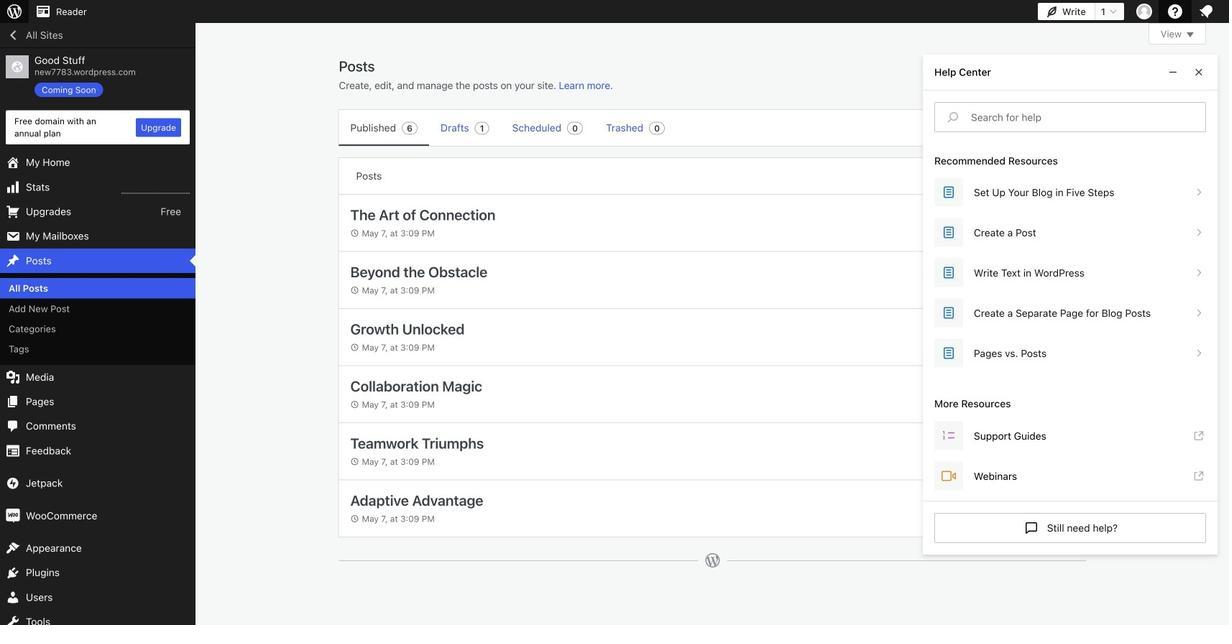 Task type: vqa. For each thing, say whether or not it's contained in the screenshot.
the bottommost img
yes



Task type: describe. For each thing, give the bounding box(es) containing it.
my profile image
[[1137, 4, 1153, 19]]

1 img image from the top
[[6, 477, 20, 491]]

2 toggle menu image from the top
[[1058, 502, 1076, 519]]

closed image
[[1187, 32, 1195, 37]]

minimize help center image
[[1168, 64, 1180, 81]]

close help center image
[[1191, 64, 1208, 81]]



Task type: locate. For each thing, give the bounding box(es) containing it.
img image
[[6, 477, 20, 491], [6, 509, 20, 523]]

1 vertical spatial toggle menu image
[[1058, 502, 1076, 519]]

1 vertical spatial img image
[[6, 509, 20, 523]]

manage your sites image
[[6, 3, 23, 20]]

main content
[[338, 23, 1207, 583]]

1 toggle menu image from the top
[[1058, 273, 1076, 290]]

toggle menu image
[[1058, 273, 1076, 290], [1058, 502, 1076, 519]]

2 img image from the top
[[6, 509, 20, 523]]

0 vertical spatial img image
[[6, 477, 20, 491]]

manage your notifications image
[[1198, 3, 1215, 20]]

open search image
[[936, 109, 972, 126]]

highest hourly views 0 image
[[122, 184, 190, 194]]

0 vertical spatial toggle menu image
[[1058, 273, 1076, 290]]

Search search field
[[972, 103, 1206, 132]]

search results element
[[935, 154, 1207, 368]]

menu
[[339, 110, 1044, 146]]

None search field
[[936, 103, 1206, 132], [1051, 110, 1087, 146], [936, 103, 1206, 132], [1051, 110, 1087, 146]]

help image
[[1167, 3, 1184, 20]]



